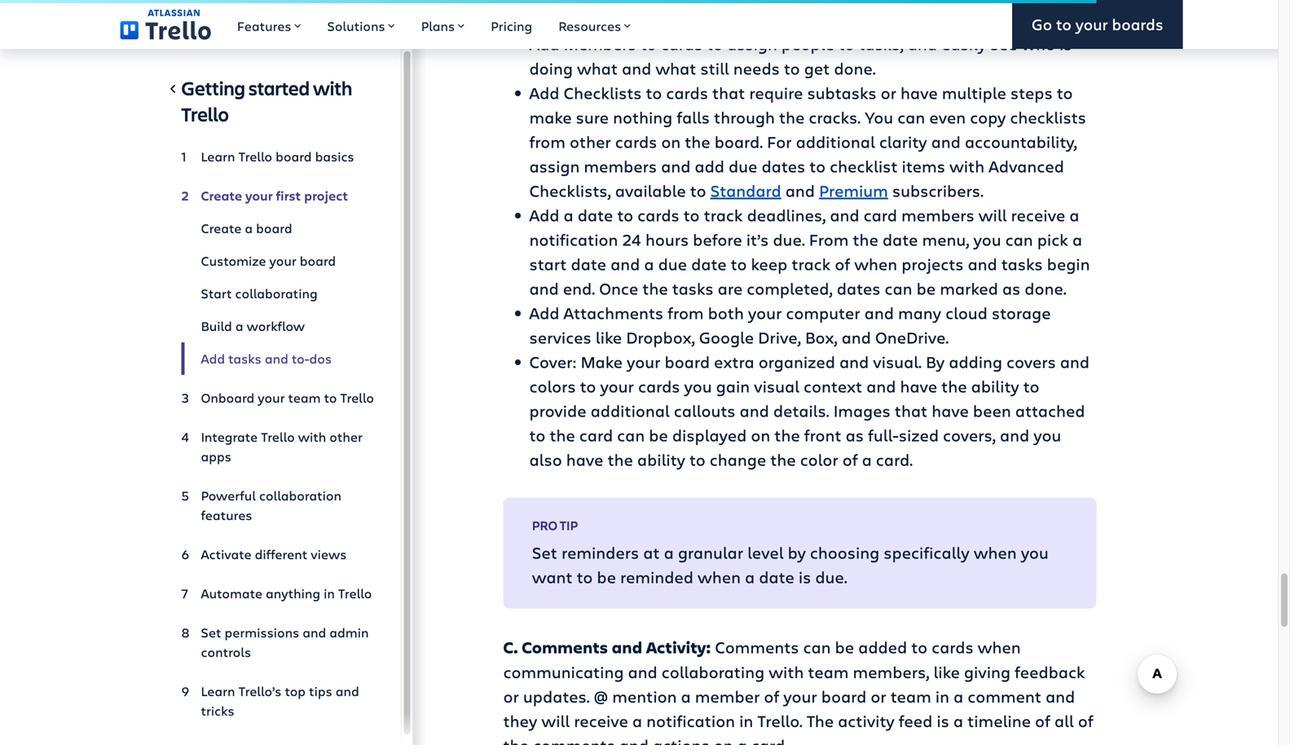 Task type: describe. For each thing, give the bounding box(es) containing it.
start
[[201, 285, 232, 302]]

multiple
[[942, 82, 1007, 104]]

date down before
[[691, 253, 727, 275]]

standard and premium subscribers.
[[711, 179, 984, 201]]

all
[[1055, 710, 1074, 732]]

and up deadlines,
[[786, 179, 815, 201]]

or up activity
[[871, 685, 887, 707]]

date up the end.
[[571, 253, 607, 275]]

views
[[311, 545, 347, 563]]

integrate
[[201, 428, 258, 446]]

the down falls
[[685, 130, 711, 152]]

make
[[530, 106, 572, 128]]

a right the pick
[[1073, 228, 1083, 250]]

actions
[[653, 734, 710, 745]]

to up nothing
[[646, 82, 662, 104]]

of down from
[[835, 253, 851, 275]]

communicating
[[503, 661, 624, 683]]

add up services
[[530, 302, 560, 324]]

make
[[581, 351, 623, 373]]

automate
[[201, 585, 263, 602]]

with inside add checklists to cards that require subtasks or have multiple steps to make sure nothing falls through the cracks. you can even copy checklists from other cards on the board. for additional clarity and accountability, assign members and add due dates to checklist items with advanced checklists, available to
[[950, 155, 985, 177]]

can inside add checklists to cards that require subtasks or have multiple steps to make sure nothing falls through the cracks. you can even copy checklists from other cards on the board. for additional clarity and accountability, assign members and add due dates to checklist items with advanced checklists, available to
[[898, 106, 926, 128]]

a down mention
[[633, 710, 643, 732]]

to down make
[[580, 375, 596, 397]]

at
[[643, 541, 660, 563]]

start collaborating link
[[181, 277, 375, 310]]

your up drive,
[[748, 302, 782, 324]]

to up also
[[530, 424, 546, 446]]

checklists,
[[530, 179, 611, 201]]

date down checklists,
[[578, 204, 613, 226]]

automate anything in trello link
[[181, 577, 375, 610]]

0 vertical spatial collaborating
[[235, 285, 318, 302]]

a up customize
[[245, 219, 253, 237]]

add down build
[[201, 350, 225, 367]]

notification inside comments can be added to cards when communicating and collaborating with team members, like giving feedback or updates. @ mention a member of your board or team in a comment and they will receive a notification in trello. the activity feed is a timeline of all of the comments and actions on a card.
[[647, 710, 735, 732]]

and up context
[[840, 351, 869, 373]]

comments inside comments can be added to cards when communicating and collaborating with team members, like giving feedback or updates. @ mention a member of your board or team in a comment and they will receive a notification in trello. the activity feed is a timeline of all of the comments and actions on a card.
[[715, 636, 799, 658]]

create a board link
[[181, 212, 375, 245]]

like inside add a date to cards to track deadlines, and card members will receive a notification 24 hours before it's due. from the date menu, you can pick a start date and a due date to keep track of when projects and tasks begin and end. once the tasks are completed, dates can be marked as done. add attachments from both your computer and many cloud storage services like dropbox, google drive, box, and onedrive. cover: make your board extra organized and visual. by adding covers and colors to your cards you gain visual context and have the ability to provide additional callouts and details. images that have been attached to the card can be displayed on the front as full-sized covers, and you also have the ability to change the color of a card.
[[596, 326, 622, 348]]

a down hours
[[644, 253, 654, 275]]

and right tasks,
[[908, 33, 938, 55]]

a left comment
[[954, 685, 964, 707]]

a down checklists,
[[564, 204, 574, 226]]

receive inside comments can be added to cards when communicating and collaborating with team members, like giving feedback or updates. @ mention a member of your board or team in a comment and they will receive a notification in trello. the activity feed is a timeline of all of the comments and actions on a card.
[[574, 710, 629, 732]]

timeline
[[968, 710, 1031, 732]]

2 what from the left
[[656, 57, 697, 79]]

done. inside add members to cards to assign people to tasks, and easily see who is doing what and what still needs to get done.
[[834, 57, 876, 79]]

end.
[[563, 277, 595, 299]]

0 vertical spatial ability
[[972, 375, 1020, 397]]

to down the add
[[690, 179, 707, 201]]

onedrive.
[[876, 326, 949, 348]]

add a date to cards to track deadlines, and card members will receive a notification 24 hours before it's due. from the date menu, you can pick a start date and a due date to keep track of when projects and tasks begin and end. once the tasks are completed, dates can be marked as done. add attachments from both your computer and many cloud storage services like dropbox, google drive, box, and onedrive. cover: make your board extra organized and visual. by adding covers and colors to your cards you gain visual context and have the ability to provide additional callouts and details. images that have been attached to the card can be displayed on the front as full-sized covers, and you also have the ability to change the color of a card.
[[530, 204, 1091, 470]]

your left first
[[245, 187, 273, 204]]

and inside set permissions and admin controls
[[303, 624, 326, 641]]

the down provide
[[550, 424, 575, 446]]

is inside add members to cards to assign people to tasks, and easily see who is doing what and what still needs to get done.
[[1060, 33, 1073, 55]]

features button
[[224, 0, 314, 49]]

to-
[[292, 350, 309, 367]]

can left the pick
[[1006, 228, 1034, 250]]

standard link
[[711, 179, 782, 201]]

a up begin
[[1070, 204, 1080, 226]]

visual
[[754, 375, 800, 397]]

a right mention
[[681, 685, 691, 707]]

have up covers,
[[932, 400, 969, 422]]

subtasks
[[808, 82, 877, 104]]

pro tip set reminders at a granular level by choosing specifically when you want to be reminded when a date is due.
[[532, 517, 1049, 588]]

24
[[622, 228, 642, 250]]

date up projects
[[883, 228, 918, 250]]

0 vertical spatial tasks
[[1002, 253, 1043, 275]]

boards
[[1112, 14, 1164, 35]]

1 horizontal spatial team
[[808, 661, 849, 683]]

and left activity:
[[612, 636, 643, 658]]

set permissions and admin controls link
[[181, 616, 375, 669]]

c.
[[503, 636, 518, 658]]

your left boards
[[1076, 14, 1109, 35]]

pricing link
[[478, 0, 546, 49]]

marked
[[940, 277, 999, 299]]

with inside comments can be added to cards when communicating and collaborating with team members, like giving feedback or updates. @ mention a member of your board or team in a comment and they will receive a notification in trello. the activity feed is a timeline of all of the comments and actions on a card.
[[769, 661, 804, 683]]

feedback
[[1015, 661, 1086, 683]]

and down gain
[[740, 400, 770, 422]]

tips
[[309, 682, 332, 700]]

to down the covers
[[1024, 375, 1040, 397]]

cards inside add members to cards to assign people to tasks, and easily see who is doing what and what still needs to get done.
[[661, 33, 703, 55]]

0 horizontal spatial card
[[580, 424, 613, 446]]

storage
[[992, 302, 1051, 324]]

and down been
[[1000, 424, 1030, 446]]

and down even
[[932, 130, 961, 152]]

start
[[530, 253, 567, 275]]

to right go
[[1057, 14, 1072, 35]]

your inside "link"
[[270, 252, 297, 269]]

once
[[599, 277, 639, 299]]

1 vertical spatial ability
[[638, 448, 686, 470]]

is inside pro tip set reminders at a granular level by choosing specifically when you want to be reminded when a date is due.
[[799, 566, 812, 588]]

and left the add
[[661, 155, 691, 177]]

1 vertical spatial track
[[792, 253, 831, 275]]

of right color
[[843, 448, 858, 470]]

card. inside comments can be added to cards when communicating and collaborating with team members, like giving feedback or updates. @ mention a member of your board or team in a comment and they will receive a notification in trello. the activity feed is a timeline of all of the comments and actions on a card.
[[752, 734, 788, 745]]

granular
[[678, 541, 744, 563]]

assign inside add members to cards to assign people to tasks, and easily see who is doing what and what still needs to get done.
[[727, 33, 778, 55]]

when inside add a date to cards to track deadlines, and card members will receive a notification 24 hours before it's due. from the date menu, you can pick a start date and a due date to keep track of when projects and tasks begin and end. once the tasks are completed, dates can be marked as done. add attachments from both your computer and many cloud storage services like dropbox, google drive, box, and onedrive. cover: make your board extra organized and visual. by adding covers and colors to your cards you gain visual context and have the ability to provide additional callouts and details. images that have been attached to the card can be displayed on the front as full-sized covers, and you also have the ability to change the color of a card.
[[855, 253, 898, 275]]

and up mention
[[628, 661, 658, 683]]

features
[[201, 506, 252, 524]]

to left tasks,
[[839, 33, 855, 55]]

assign inside add checklists to cards that require subtasks or have multiple steps to make sure nothing falls through the cracks. you can even copy checklists from other cards on the board. for additional clarity and accountability, assign members and add due dates to checklist items with advanced checklists, available to
[[530, 155, 580, 177]]

integrate trello with other apps
[[201, 428, 363, 465]]

that inside add checklists to cards that require subtasks or have multiple steps to make sure nothing falls through the cracks. you can even copy checklists from other cards on the board. for additional clarity and accountability, assign members and add due dates to checklist items with advanced checklists, available to
[[713, 82, 745, 104]]

and down 24
[[611, 253, 640, 275]]

require
[[750, 82, 803, 104]]

admin
[[330, 624, 369, 641]]

even
[[930, 106, 966, 128]]

been
[[973, 400, 1012, 422]]

and down start
[[530, 277, 559, 299]]

powerful
[[201, 487, 256, 504]]

to right 'members'
[[641, 33, 657, 55]]

1 vertical spatial tasks
[[672, 277, 714, 299]]

to down dos
[[324, 389, 337, 406]]

page progress progress bar
[[0, 0, 1097, 3]]

keep
[[751, 253, 788, 275]]

board.
[[715, 130, 763, 152]]

a left timeline at the right bottom of the page
[[954, 710, 964, 732]]

board for a
[[256, 219, 292, 237]]

when down granular
[[698, 566, 741, 588]]

is inside comments can be added to cards when communicating and collaborating with team members, like giving feedback or updates. @ mention a member of your board or team in a comment and they will receive a notification in trello. the activity feed is a timeline of all of the comments and actions on a card.
[[937, 710, 950, 732]]

when inside comments can be added to cards when communicating and collaborating with team members, like giving feedback or updates. @ mention a member of your board or team in a comment and they will receive a notification in trello. the activity feed is a timeline of all of the comments and actions on a card.
[[978, 636, 1021, 658]]

for
[[767, 130, 792, 152]]

dates inside add checklists to cards that require subtasks or have multiple steps to make sure nothing falls through the cracks. you can even copy checklists from other cards on the board. for additional clarity and accountability, assign members and add due dates to checklist items with advanced checklists, available to
[[762, 155, 806, 177]]

resources
[[559, 17, 621, 35]]

when right specifically
[[974, 541, 1017, 563]]

receive inside add a date to cards to track deadlines, and card members will receive a notification 24 hours before it's due. from the date menu, you can pick a start date and a due date to keep track of when projects and tasks begin and end. once the tasks are completed, dates can be marked as done. add attachments from both your computer and many cloud storage services like dropbox, google drive, box, and onedrive. cover: make your board extra organized and visual. by adding covers and colors to your cards you gain visual context and have the ability to provide additional callouts and details. images that have been attached to the card can be displayed on the front as full-sized covers, and you also have the ability to change the color of a card.
[[1011, 204, 1066, 226]]

and inside learn trello's top tips and tricks
[[336, 682, 359, 700]]

cards inside comments can be added to cards when communicating and collaborating with team members, like giving feedback or updates. @ mention a member of your board or team in a comment and they will receive a notification in trello. the activity feed is a timeline of all of the comments and actions on a card.
[[932, 636, 974, 658]]

workflow
[[247, 317, 305, 335]]

can up many
[[885, 277, 913, 299]]

and up marked
[[968, 253, 998, 275]]

or up they at bottom left
[[503, 685, 519, 707]]

a down the full-
[[862, 448, 872, 470]]

onboard
[[201, 389, 255, 406]]

getting started with trello
[[181, 75, 352, 127]]

and left to-
[[265, 350, 288, 367]]

covers,
[[943, 424, 996, 446]]

front
[[805, 424, 842, 446]]

from
[[809, 228, 849, 250]]

build
[[201, 317, 232, 335]]

sure
[[576, 106, 609, 128]]

build a workflow link
[[181, 310, 375, 342]]

details.
[[774, 400, 830, 422]]

add tasks and to-dos link
[[181, 342, 375, 375]]

onboard your team to trello
[[201, 389, 374, 406]]

of right all
[[1079, 710, 1094, 732]]

to up still
[[707, 33, 723, 55]]

available
[[615, 179, 686, 201]]

want
[[532, 566, 573, 588]]

plans
[[421, 17, 455, 35]]

and down mention
[[619, 734, 649, 745]]

have right also
[[566, 448, 604, 470]]

to up 24
[[617, 204, 634, 226]]

0 vertical spatial card
[[864, 204, 898, 226]]

be left displayed
[[649, 424, 668, 446]]

giving
[[964, 661, 1011, 683]]

added
[[859, 636, 908, 658]]

a right build
[[236, 317, 243, 335]]

cards down dropbox,
[[638, 375, 680, 397]]

have down by
[[901, 375, 938, 397]]

to up checklists
[[1057, 82, 1073, 104]]

and up checklists
[[622, 57, 652, 79]]

your down add tasks and to-dos in the top of the page
[[258, 389, 285, 406]]

and up all
[[1046, 685, 1076, 707]]

visual.
[[873, 351, 922, 373]]

add members to cards to assign people to tasks, and easily see who is doing what and what still needs to get done.
[[530, 33, 1073, 79]]

people
[[782, 33, 835, 55]]

of left all
[[1036, 710, 1051, 732]]

begin
[[1047, 253, 1091, 275]]

getting started with trello link
[[181, 75, 375, 134]]

the inside comments can be added to cards when communicating and collaborating with team members, like giving feedback or updates. @ mention a member of your board or team in a comment and they will receive a notification in trello. the activity feed is a timeline of all of the comments and actions on a card.
[[503, 734, 529, 745]]

will inside comments can be added to cards when communicating and collaborating with team members, like giving feedback or updates. @ mention a member of your board or team in a comment and they will receive a notification in trello. the activity feed is a timeline of all of the comments and actions on a card.
[[542, 710, 570, 732]]

can left displayed
[[617, 424, 645, 446]]

the right once
[[643, 277, 668, 299]]

to up standard and premium subscribers.
[[810, 155, 826, 177]]

your down dropbox,
[[627, 351, 661, 373]]

be up many
[[917, 277, 936, 299]]

dos
[[309, 350, 332, 367]]

learn for learn trello's top tips and tricks
[[201, 682, 235, 700]]

a down "level"
[[745, 566, 755, 588]]

cards down nothing
[[615, 130, 657, 152]]

card. inside add a date to cards to track deadlines, and card members will receive a notification 24 hours before it's due. from the date menu, you can pick a start date and a due date to keep track of when projects and tasks begin and end. once the tasks are completed, dates can be marked as done. add attachments from both your computer and many cloud storage services like dropbox, google drive, box, and onedrive. cover: make your board extra organized and visual. by adding covers and colors to your cards you gain visual context and have the ability to provide additional callouts and details. images that have been attached to the card can be displayed on the front as full-sized covers, and you also have the ability to change the color of a card.
[[876, 448, 913, 470]]

adding
[[949, 351, 1003, 373]]

cards up falls
[[666, 82, 708, 104]]

0 horizontal spatial as
[[846, 424, 864, 446]]

the left color
[[771, 448, 796, 470]]

create for create your first project
[[201, 187, 242, 204]]

powerful collaboration features
[[201, 487, 342, 524]]

the up for
[[779, 106, 805, 128]]

falls
[[677, 106, 710, 128]]

premium
[[819, 179, 889, 201]]

checklists
[[1011, 106, 1087, 128]]

pick
[[1038, 228, 1069, 250]]

with inside "getting started with trello"
[[313, 75, 352, 101]]

and left many
[[865, 302, 894, 324]]

to down displayed
[[690, 448, 706, 470]]

to up hours
[[684, 204, 700, 226]]



Task type: vqa. For each thing, say whether or not it's contained in the screenshot.
top other
yes



Task type: locate. For each thing, give the bounding box(es) containing it.
date
[[578, 204, 613, 226], [883, 228, 918, 250], [571, 253, 607, 275], [691, 253, 727, 275], [759, 566, 795, 588]]

are
[[718, 277, 743, 299]]

or inside add checklists to cards that require subtasks or have multiple steps to make sure nothing falls through the cracks. you can even copy checklists from other cards on the board. for additional clarity and accountability, assign members and add due dates to checklist items with advanced checklists, available to
[[881, 82, 897, 104]]

0 horizontal spatial on
[[662, 130, 681, 152]]

1 horizontal spatial from
[[668, 302, 704, 324]]

choosing
[[810, 541, 880, 563]]

the
[[807, 710, 834, 732]]

0 horizontal spatial ability
[[638, 448, 686, 470]]

1 vertical spatial additional
[[591, 400, 670, 422]]

colors
[[530, 375, 576, 397]]

can inside comments can be added to cards when communicating and collaborating with team members, like giving feedback or updates. @ mention a member of your board or team in a comment and they will receive a notification in trello. the activity feed is a timeline of all of the comments and actions on a card.
[[803, 636, 831, 658]]

1 vertical spatial receive
[[574, 710, 629, 732]]

your inside comments can be added to cards when communicating and collaborating with team members, like giving feedback or updates. @ mention a member of your board or team in a comment and they will receive a notification in trello. the activity feed is a timeline of all of the comments and actions on a card.
[[784, 685, 818, 707]]

board inside create a board link
[[256, 219, 292, 237]]

1 vertical spatial as
[[846, 424, 864, 446]]

board for your
[[300, 252, 336, 269]]

team down to-
[[288, 389, 321, 406]]

0 horizontal spatial is
[[799, 566, 812, 588]]

2 vertical spatial on
[[714, 734, 733, 745]]

notification inside add a date to cards to track deadlines, and card members will receive a notification 24 hours before it's due. from the date menu, you can pick a start date and a due date to keep track of when projects and tasks begin and end. once the tasks are completed, dates can be marked as done. add attachments from both your computer and many cloud storage services like dropbox, google drive, box, and onedrive. cover: make your board extra organized and visual. by adding covers and colors to your cards you gain visual context and have the ability to provide additional callouts and details. images that have been attached to the card can be displayed on the front as full-sized covers, and you also have the ability to change the color of a card.
[[530, 228, 618, 250]]

comments
[[715, 636, 799, 658], [522, 636, 608, 658]]

additional down 'cracks.'
[[796, 130, 876, 152]]

0 vertical spatial notification
[[530, 228, 618, 250]]

be inside comments can be added to cards when communicating and collaborating with team members, like giving feedback or updates. @ mention a member of your board or team in a comment and they will receive a notification in trello. the activity feed is a timeline of all of the comments and actions on a card.
[[835, 636, 855, 658]]

what left still
[[656, 57, 697, 79]]

1 vertical spatial team
[[808, 661, 849, 683]]

1 vertical spatial create
[[201, 219, 242, 237]]

dates inside add a date to cards to track deadlines, and card members will receive a notification 24 hours before it's due. from the date menu, you can pick a start date and a due date to keep track of when projects and tasks begin and end. once the tasks are completed, dates can be marked as done. add attachments from both your computer and many cloud storage services like dropbox, google drive, box, and onedrive. cover: make your board extra organized and visual. by adding covers and colors to your cards you gain visual context and have the ability to provide additional callouts and details. images that have been attached to the card can be displayed on the front as full-sized covers, and you also have the ability to change the color of a card.
[[837, 277, 881, 299]]

with up subscribers. at the right top
[[950, 155, 985, 177]]

started
[[249, 75, 310, 101]]

due inside add a date to cards to track deadlines, and card members will receive a notification 24 hours before it's due. from the date menu, you can pick a start date and a due date to keep track of when projects and tasks begin and end. once the tasks are completed, dates can be marked as done. add attachments from both your computer and many cloud storage services like dropbox, google drive, box, and onedrive. cover: make your board extra organized and visual. by adding covers and colors to your cards you gain visual context and have the ability to provide additional callouts and details. images that have been attached to the card can be displayed on the front as full-sized covers, and you also have the ability to change the color of a card.
[[658, 253, 687, 275]]

0 vertical spatial learn
[[201, 148, 235, 165]]

on up change
[[751, 424, 771, 446]]

menu,
[[923, 228, 970, 250]]

0 vertical spatial is
[[1060, 33, 1073, 55]]

organized
[[759, 351, 836, 373]]

the down by
[[942, 375, 967, 397]]

0 vertical spatial like
[[596, 326, 622, 348]]

1 horizontal spatial that
[[895, 400, 928, 422]]

team up feed
[[891, 685, 932, 707]]

2 vertical spatial team
[[891, 685, 932, 707]]

2 horizontal spatial in
[[936, 685, 950, 707]]

1 horizontal spatial due.
[[816, 566, 848, 588]]

will down updates.
[[542, 710, 570, 732]]

board up activity
[[822, 685, 867, 707]]

project
[[304, 187, 348, 204]]

activate different views
[[201, 545, 347, 563]]

of up trello. on the bottom right of page
[[764, 685, 780, 707]]

both
[[708, 302, 744, 324]]

completed,
[[747, 277, 833, 299]]

1 horizontal spatial on
[[714, 734, 733, 745]]

in left comment
[[936, 685, 950, 707]]

with down onboard your team to trello at the left
[[298, 428, 326, 446]]

getting
[[181, 75, 245, 101]]

when up giving
[[978, 636, 1021, 658]]

additional inside add checklists to cards that require subtasks or have multiple steps to make sure nothing falls through the cracks. you can even copy checklists from other cards on the board. for additional clarity and accountability, assign members and add due dates to checklist items with advanced checklists, available to
[[796, 130, 876, 152]]

create for create a board
[[201, 219, 242, 237]]

1 comments from the left
[[715, 636, 799, 658]]

tip
[[560, 517, 578, 534]]

1 horizontal spatial notification
[[647, 710, 735, 732]]

0 horizontal spatial set
[[201, 624, 221, 641]]

comments can be added to cards when communicating and collaborating with team members, like giving feedback or updates. @ mention a member of your board or team in a comment and they will receive a notification in trello. the activity feed is a timeline of all of the comments and actions on a card.
[[503, 636, 1094, 745]]

receive
[[1011, 204, 1066, 226], [574, 710, 629, 732]]

cards down available
[[638, 204, 680, 226]]

1 horizontal spatial assign
[[727, 33, 778, 55]]

trello's
[[239, 682, 282, 700]]

board for trello
[[276, 148, 312, 165]]

be down reminders
[[597, 566, 616, 588]]

1 horizontal spatial like
[[934, 661, 960, 683]]

they
[[503, 710, 538, 732]]

board inside customize your board "link"
[[300, 252, 336, 269]]

on inside comments can be added to cards when communicating and collaborating with team members, like giving feedback or updates. @ mention a member of your board or team in a comment and they will receive a notification in trello. the activity feed is a timeline of all of the comments and actions on a card.
[[714, 734, 733, 745]]

2 vertical spatial is
[[937, 710, 950, 732]]

1 horizontal spatial other
[[570, 130, 611, 152]]

features
[[237, 17, 291, 35]]

dropbox,
[[626, 326, 695, 348]]

doing
[[530, 57, 573, 79]]

members
[[564, 33, 637, 55]]

1 horizontal spatial tasks
[[672, 277, 714, 299]]

and down "visual." on the right of the page
[[867, 375, 896, 397]]

tricks
[[201, 702, 235, 720]]

as up storage
[[1003, 277, 1021, 299]]

change
[[710, 448, 767, 470]]

on inside add checklists to cards that require subtasks or have multiple steps to make sure nothing falls through the cracks. you can even copy checklists from other cards on the board. for additional clarity and accountability, assign members and add due dates to checklist items with advanced checklists, available to
[[662, 130, 681, 152]]

comments
[[533, 734, 615, 745]]

additional inside add a date to cards to track deadlines, and card members will receive a notification 24 hours before it's due. from the date menu, you can pick a start date and a due date to keep track of when projects and tasks begin and end. once the tasks are completed, dates can be marked as done. add attachments from both your computer and many cloud storage services like dropbox, google drive, box, and onedrive. cover: make your board extra organized and visual. by adding covers and colors to your cards you gain visual context and have the ability to provide additional callouts and details. images that have been attached to the card can be displayed on the front as full-sized covers, and you also have the ability to change the color of a card.
[[591, 400, 670, 422]]

2 learn from the top
[[201, 682, 235, 700]]

due inside add checklists to cards that require subtasks or have multiple steps to make sure nothing falls through the cracks. you can even copy checklists from other cards on the board. for additional clarity and accountability, assign members and add due dates to checklist items with advanced checklists, available to
[[729, 155, 758, 177]]

other inside add checklists to cards that require subtasks or have multiple steps to make sure nothing falls through the cracks. you can even copy checklists from other cards on the board. for additional clarity and accountability, assign members and add due dates to checklist items with advanced checklists, available to
[[570, 130, 611, 152]]

0 vertical spatial set
[[532, 541, 558, 563]]

standard
[[711, 179, 782, 201]]

0 horizontal spatial due.
[[773, 228, 805, 250]]

learn for learn trello board basics
[[201, 148, 235, 165]]

add
[[695, 155, 725, 177]]

0 vertical spatial due.
[[773, 228, 805, 250]]

0 horizontal spatial members
[[584, 155, 657, 177]]

notification up start
[[530, 228, 618, 250]]

board
[[276, 148, 312, 165], [256, 219, 292, 237], [300, 252, 336, 269], [665, 351, 710, 373], [822, 685, 867, 707]]

0 vertical spatial from
[[530, 130, 566, 152]]

1 horizontal spatial comments
[[715, 636, 799, 658]]

0 horizontal spatial team
[[288, 389, 321, 406]]

from up dropbox,
[[668, 302, 704, 324]]

0 horizontal spatial from
[[530, 130, 566, 152]]

gain
[[716, 375, 750, 397]]

1 vertical spatial from
[[668, 302, 704, 324]]

create your first project link
[[181, 179, 375, 212]]

other inside integrate trello with other apps
[[330, 428, 363, 446]]

to inside pro tip set reminders at a granular level by choosing specifically when you want to be reminded when a date is due.
[[577, 566, 593, 588]]

create up create a board
[[201, 187, 242, 204]]

as
[[1003, 277, 1021, 299], [846, 424, 864, 446]]

0 horizontal spatial track
[[704, 204, 743, 226]]

add for doing
[[530, 33, 560, 55]]

0 horizontal spatial what
[[577, 57, 618, 79]]

add inside add checklists to cards that require subtasks or have multiple steps to make sure nothing falls through the cracks. you can even copy checklists from other cards on the board. for additional clarity and accountability, assign members and add due dates to checklist items with advanced checklists, available to
[[530, 82, 560, 104]]

see
[[991, 33, 1018, 55]]

2 horizontal spatial tasks
[[1002, 253, 1043, 275]]

0 horizontal spatial done.
[[834, 57, 876, 79]]

1 vertical spatial learn
[[201, 682, 235, 700]]

2 vertical spatial in
[[740, 710, 754, 732]]

set permissions and admin controls
[[201, 624, 369, 661]]

done. up "subtasks"
[[834, 57, 876, 79]]

due up standard link
[[729, 155, 758, 177]]

checklists
[[564, 82, 642, 104]]

advanced
[[989, 155, 1065, 177]]

different
[[255, 545, 308, 563]]

1 horizontal spatial done.
[[1025, 277, 1067, 299]]

0 vertical spatial additional
[[796, 130, 876, 152]]

set up controls
[[201, 624, 221, 641]]

0 vertical spatial receive
[[1011, 204, 1066, 226]]

2 horizontal spatial on
[[751, 424, 771, 446]]

like
[[596, 326, 622, 348], [934, 661, 960, 683]]

2 horizontal spatial team
[[891, 685, 932, 707]]

google
[[699, 326, 754, 348]]

be left 'added'
[[835, 636, 855, 658]]

you inside pro tip set reminders at a granular level by choosing specifically when you want to be reminded when a date is due.
[[1021, 541, 1049, 563]]

covers
[[1007, 351, 1056, 373]]

set inside set permissions and admin controls
[[201, 624, 221, 641]]

members,
[[853, 661, 930, 683]]

reminders
[[562, 541, 639, 563]]

board inside 'learn trello board basics' link
[[276, 148, 312, 165]]

customize your board
[[201, 252, 336, 269]]

card. down trello. on the bottom right of page
[[752, 734, 788, 745]]

0 vertical spatial in
[[324, 585, 335, 602]]

will down advanced
[[979, 204, 1007, 226]]

that up "sized"
[[895, 400, 928, 422]]

0 vertical spatial due
[[729, 155, 758, 177]]

members up available
[[584, 155, 657, 177]]

0 horizontal spatial notification
[[530, 228, 618, 250]]

members inside add checklists to cards that require subtasks or have multiple steps to make sure nothing falls through the cracks. you can even copy checklists from other cards on the board. for additional clarity and accountability, assign members and add due dates to checklist items with advanced checklists, available to
[[584, 155, 657, 177]]

0 horizontal spatial card.
[[752, 734, 788, 745]]

board up first
[[276, 148, 312, 165]]

integrate trello with other apps link
[[181, 421, 375, 473]]

1 vertical spatial members
[[902, 204, 975, 226]]

trello inside "getting started with trello"
[[181, 101, 229, 127]]

add down checklists,
[[530, 204, 560, 226]]

to left get
[[784, 57, 800, 79]]

1 create from the top
[[201, 187, 242, 204]]

to down reminders
[[577, 566, 593, 588]]

learn trello board basics link
[[181, 140, 375, 173]]

as down images
[[846, 424, 864, 446]]

add inside add members to cards to assign people to tasks, and easily see who is doing what and what still needs to get done.
[[530, 33, 560, 55]]

1 vertical spatial that
[[895, 400, 928, 422]]

1 horizontal spatial ability
[[972, 375, 1020, 397]]

atlassian trello image
[[120, 9, 211, 40]]

track up before
[[704, 204, 743, 226]]

and down standard and premium subscribers.
[[830, 204, 860, 226]]

to up "are"
[[731, 253, 747, 275]]

from
[[530, 130, 566, 152], [668, 302, 704, 324]]

1 vertical spatial due
[[658, 253, 687, 275]]

with inside integrate trello with other apps
[[298, 428, 326, 446]]

start collaborating
[[201, 285, 318, 302]]

trello
[[181, 101, 229, 127], [239, 148, 272, 165], [340, 389, 374, 406], [261, 428, 295, 446], [338, 585, 372, 602]]

0 vertical spatial track
[[704, 204, 743, 226]]

a down the member
[[738, 734, 748, 745]]

2 horizontal spatial is
[[1060, 33, 1073, 55]]

1 vertical spatial due.
[[816, 566, 848, 588]]

done. inside add a date to cards to track deadlines, and card members will receive a notification 24 hours before it's due. from the date menu, you can pick a start date and a due date to keep track of when projects and tasks begin and end. once the tasks are completed, dates can be marked as done. add attachments from both your computer and many cloud storage services like dropbox, google drive, box, and onedrive. cover: make your board extra organized and visual. by adding covers and colors to your cards you gain visual context and have the ability to provide additional callouts and details. images that have been attached to the card can be displayed on the front as full-sized covers, and you also have the ability to change the color of a card.
[[1025, 277, 1067, 299]]

1 vertical spatial will
[[542, 710, 570, 732]]

collaborating inside comments can be added to cards when communicating and collaborating with team members, like giving feedback or updates. @ mention a member of your board or team in a comment and they will receive a notification in trello. the activity feed is a timeline of all of the comments and actions on a card.
[[662, 661, 765, 683]]

dates
[[762, 155, 806, 177], [837, 277, 881, 299]]

0 horizontal spatial receive
[[574, 710, 629, 732]]

1 vertical spatial card
[[580, 424, 613, 446]]

it's
[[747, 228, 769, 250]]

callouts
[[674, 400, 736, 422]]

that down still
[[713, 82, 745, 104]]

like left giving
[[934, 661, 960, 683]]

have inside add checklists to cards that require subtasks or have multiple steps to make sure nothing falls through the cracks. you can even copy checklists from other cards on the board. for additional clarity and accountability, assign members and add due dates to checklist items with advanced checklists, available to
[[901, 82, 938, 104]]

permissions
[[225, 624, 299, 641]]

receive down @
[[574, 710, 629, 732]]

learn inside learn trello's top tips and tricks
[[201, 682, 235, 700]]

1 vertical spatial assign
[[530, 155, 580, 177]]

be inside pro tip set reminders at a granular level by choosing specifically when you want to be reminded when a date is due.
[[597, 566, 616, 588]]

0 horizontal spatial like
[[596, 326, 622, 348]]

1 vertical spatial dates
[[837, 277, 881, 299]]

is right who
[[1060, 33, 1073, 55]]

onboard your team to trello link
[[181, 382, 375, 414]]

to inside comments can be added to cards when communicating and collaborating with team members, like giving feedback or updates. @ mention a member of your board or team in a comment and they will receive a notification in trello. the activity feed is a timeline of all of the comments and actions on a card.
[[912, 636, 928, 658]]

0 horizontal spatial in
[[324, 585, 335, 602]]

cover:
[[530, 351, 577, 373]]

0 vertical spatial that
[[713, 82, 745, 104]]

0 horizontal spatial that
[[713, 82, 745, 104]]

0 vertical spatial done.
[[834, 57, 876, 79]]

1 vertical spatial collaborating
[[662, 661, 765, 683]]

and right box,
[[842, 326, 871, 348]]

assign up checklists,
[[530, 155, 580, 177]]

1 horizontal spatial will
[[979, 204, 1007, 226]]

due. down deadlines,
[[773, 228, 805, 250]]

will inside add a date to cards to track deadlines, and card members will receive a notification 24 hours before it's due. from the date menu, you can pick a start date and a due date to keep track of when projects and tasks begin and end. once the tasks are completed, dates can be marked as done. add attachments from both your computer and many cloud storage services like dropbox, google drive, box, and onedrive. cover: make your board extra organized and visual. by adding covers and colors to your cards you gain visual context and have the ability to provide additional callouts and details. images that have been attached to the card can be displayed on the front as full-sized covers, and you also have the ability to change the color of a card.
[[979, 204, 1007, 226]]

1 what from the left
[[577, 57, 618, 79]]

other
[[570, 130, 611, 152], [330, 428, 363, 446]]

needs
[[734, 57, 780, 79]]

easily
[[942, 33, 987, 55]]

0 vertical spatial members
[[584, 155, 657, 177]]

add
[[530, 33, 560, 55], [530, 82, 560, 104], [530, 204, 560, 226], [530, 302, 560, 324], [201, 350, 225, 367]]

your down make
[[600, 375, 634, 397]]

on down falls
[[662, 130, 681, 152]]

activate different views link
[[181, 538, 375, 571]]

0 horizontal spatial comments
[[522, 636, 608, 658]]

solutions button
[[314, 0, 408, 49]]

cards
[[661, 33, 703, 55], [666, 82, 708, 104], [615, 130, 657, 152], [638, 204, 680, 226], [638, 375, 680, 397], [932, 636, 974, 658]]

updates.
[[523, 685, 590, 707]]

1 horizontal spatial additional
[[796, 130, 876, 152]]

nothing
[[613, 106, 673, 128]]

set inside pro tip set reminders at a granular level by choosing specifically when you want to be reminded when a date is due.
[[532, 541, 558, 563]]

ability down displayed
[[638, 448, 686, 470]]

2 comments from the left
[[522, 636, 608, 658]]

of
[[835, 253, 851, 275], [843, 448, 858, 470], [764, 685, 780, 707], [1036, 710, 1051, 732], [1079, 710, 1094, 732]]

1 learn from the top
[[201, 148, 235, 165]]

collaborating down customize your board "link"
[[235, 285, 318, 302]]

0 vertical spatial card.
[[876, 448, 913, 470]]

context
[[804, 375, 863, 397]]

1 horizontal spatial what
[[656, 57, 697, 79]]

images
[[834, 400, 891, 422]]

a right at
[[664, 541, 674, 563]]

1 vertical spatial in
[[936, 685, 950, 707]]

cards up still
[[661, 33, 703, 55]]

1 horizontal spatial as
[[1003, 277, 1021, 299]]

the down details. at bottom right
[[775, 424, 800, 446]]

subscribers.
[[893, 179, 984, 201]]

still
[[701, 57, 730, 79]]

due. inside add a date to cards to track deadlines, and card members will receive a notification 24 hours before it's due. from the date menu, you can pick a start date and a due date to keep track of when projects and tasks begin and end. once the tasks are completed, dates can be marked as done. add attachments from both your computer and many cloud storage services like dropbox, google drive, box, and onedrive. cover: make your board extra organized and visual. by adding covers and colors to your cards you gain visual context and have the ability to provide additional callouts and details. images that have been attached to the card can be displayed on the front as full-sized covers, and you also have the ability to change the color of a card.
[[773, 228, 805, 250]]

that inside add a date to cards to track deadlines, and card members will receive a notification 24 hours before it's due. from the date menu, you can pick a start date and a due date to keep track of when projects and tasks begin and end. once the tasks are completed, dates can be marked as done. add attachments from both your computer and many cloud storage services like dropbox, google drive, box, and onedrive. cover: make your board extra organized and visual. by adding covers and colors to your cards you gain visual context and have the ability to provide additional callouts and details. images that have been attached to the card can be displayed on the front as full-sized covers, and you also have the ability to change the color of a card.
[[895, 400, 928, 422]]

1 horizontal spatial members
[[902, 204, 975, 226]]

is
[[1060, 33, 1073, 55], [799, 566, 812, 588], [937, 710, 950, 732]]

like inside comments can be added to cards when communicating and collaborating with team members, like giving feedback or updates. @ mention a member of your board or team in a comment and they will receive a notification in trello. the activity feed is a timeline of all of the comments and actions on a card.
[[934, 661, 960, 683]]

trello inside integrate trello with other apps
[[261, 428, 295, 446]]

learn down getting
[[201, 148, 235, 165]]

learn trello's top tips and tricks link
[[181, 675, 375, 727]]

1 vertical spatial like
[[934, 661, 960, 683]]

copy
[[970, 106, 1006, 128]]

in down the member
[[740, 710, 754, 732]]

learn trello board basics
[[201, 148, 354, 165]]

add up make
[[530, 82, 560, 104]]

level
[[748, 541, 784, 563]]

due. inside pro tip set reminders at a granular level by choosing specifically when you want to be reminded when a date is due.
[[816, 566, 848, 588]]

top
[[285, 682, 306, 700]]

apps
[[201, 448, 231, 465]]

card down provide
[[580, 424, 613, 446]]

0 horizontal spatial tasks
[[228, 350, 262, 367]]

0 horizontal spatial assign
[[530, 155, 580, 177]]

1 vertical spatial on
[[751, 424, 771, 446]]

from inside add a date to cards to track deadlines, and card members will receive a notification 24 hours before it's due. from the date menu, you can pick a start date and a due date to keep track of when projects and tasks begin and end. once the tasks are completed, dates can be marked as done. add attachments from both your computer and many cloud storage services like dropbox, google drive, box, and onedrive. cover: make your board extra organized and visual. by adding covers and colors to your cards you gain visual context and have the ability to provide additional callouts and details. images that have been attached to the card can be displayed on the front as full-sized covers, and you also have the ability to change the color of a card.
[[668, 302, 704, 324]]

0 vertical spatial as
[[1003, 277, 1021, 299]]

from down make
[[530, 130, 566, 152]]

board inside add a date to cards to track deadlines, and card members will receive a notification 24 hours before it's due. from the date menu, you can pick a start date and a due date to keep track of when projects and tasks begin and end. once the tasks are completed, dates can be marked as done. add attachments from both your computer and many cloud storage services like dropbox, google drive, box, and onedrive. cover: make your board extra organized and visual. by adding covers and colors to your cards you gain visual context and have the ability to provide additional callouts and details. images that have been attached to the card can be displayed on the front as full-sized covers, and you also have the ability to change the color of a card.
[[665, 351, 710, 373]]

from inside add checklists to cards that require subtasks or have multiple steps to make sure nothing falls through the cracks. you can even copy checklists from other cards on the board. for additional clarity and accountability, assign members and add due dates to checklist items with advanced checklists, available to
[[530, 130, 566, 152]]

0 vertical spatial on
[[662, 130, 681, 152]]

feed
[[899, 710, 933, 732]]

the right also
[[608, 448, 633, 470]]

0 vertical spatial assign
[[727, 33, 778, 55]]

1 horizontal spatial receive
[[1011, 204, 1066, 226]]

0 vertical spatial create
[[201, 187, 242, 204]]

many
[[898, 302, 942, 324]]

specifically
[[884, 541, 970, 563]]

0 vertical spatial team
[[288, 389, 321, 406]]

or up you at the top of the page
[[881, 82, 897, 104]]

the right from
[[853, 228, 879, 250]]

0 horizontal spatial due
[[658, 253, 687, 275]]

2 create from the top
[[201, 219, 242, 237]]

other down sure at the left top of page
[[570, 130, 611, 152]]

add for notification
[[530, 204, 560, 226]]

1 horizontal spatial dates
[[837, 277, 881, 299]]

activity:
[[647, 636, 711, 658]]

board down create a board link
[[300, 252, 336, 269]]

reminded
[[620, 566, 694, 588]]

have
[[901, 82, 938, 104], [901, 375, 938, 397], [932, 400, 969, 422], [566, 448, 604, 470]]

board inside comments can be added to cards when communicating and collaborating with team members, like giving feedback or updates. @ mention a member of your board or team in a comment and they will receive a notification in trello. the activity feed is a timeline of all of the comments and actions on a card.
[[822, 685, 867, 707]]

members inside add a date to cards to track deadlines, and card members will receive a notification 24 hours before it's due. from the date menu, you can pick a start date and a due date to keep track of when projects and tasks begin and end. once the tasks are completed, dates can be marked as done. add attachments from both your computer and many cloud storage services like dropbox, google drive, box, and onedrive. cover: make your board extra organized and visual. by adding covers and colors to your cards you gain visual context and have the ability to provide additional callouts and details. images that have been attached to the card can be displayed on the front as full-sized covers, and you also have the ability to change the color of a card.
[[902, 204, 975, 226]]

add for nothing
[[530, 82, 560, 104]]

0 horizontal spatial will
[[542, 710, 570, 732]]

0 vertical spatial dates
[[762, 155, 806, 177]]

your down create a board link
[[270, 252, 297, 269]]

receive up the pick
[[1011, 204, 1066, 226]]

before
[[693, 228, 743, 250]]

assign up needs at the top right of page
[[727, 33, 778, 55]]

date inside pro tip set reminders at a granular level by choosing specifically when you want to be reminded when a date is due.
[[759, 566, 795, 588]]

can up 'clarity'
[[898, 106, 926, 128]]

computer
[[786, 302, 861, 324]]

1 horizontal spatial in
[[740, 710, 754, 732]]

on inside add a date to cards to track deadlines, and card members will receive a notification 24 hours before it's due. from the date menu, you can pick a start date and a due date to keep track of when projects and tasks begin and end. once the tasks are completed, dates can be marked as done. add attachments from both your computer and many cloud storage services like dropbox, google drive, box, and onedrive. cover: make your board extra organized and visual. by adding covers and colors to your cards you gain visual context and have the ability to provide additional callouts and details. images that have been attached to the card can be displayed on the front as full-sized covers, and you also have the ability to change the color of a card.
[[751, 424, 771, 446]]

0 vertical spatial will
[[979, 204, 1007, 226]]

1 vertical spatial notification
[[647, 710, 735, 732]]

other down onboard your team to trello at the left
[[330, 428, 363, 446]]

with up trello. on the bottom right of page
[[769, 661, 804, 683]]

card down premium link
[[864, 204, 898, 226]]

pricing
[[491, 17, 533, 35]]

and right the covers
[[1061, 351, 1090, 373]]

add tasks and to-dos
[[201, 350, 332, 367]]



